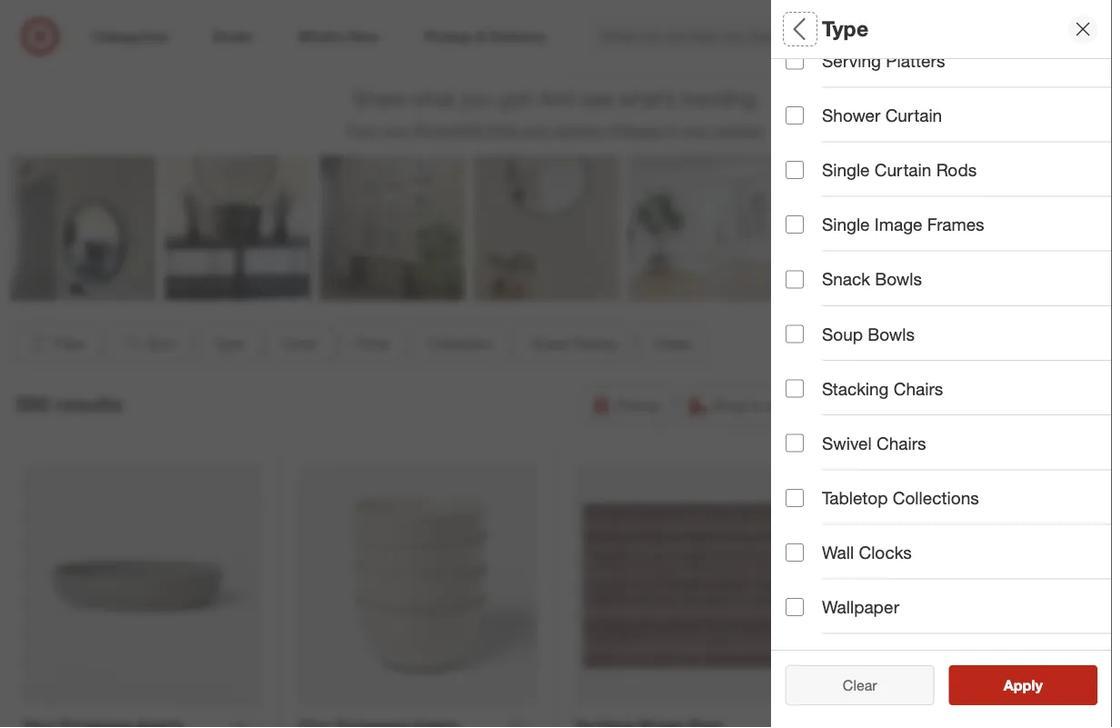 Task type: vqa. For each thing, say whether or not it's contained in the screenshot.
and
yes



Task type: describe. For each thing, give the bounding box(es) containing it.
snack
[[822, 269, 870, 290]]

same day delivery button
[[819, 386, 987, 426]]

single for single curtain rods
[[822, 160, 870, 181]]

Serving Platters checkbox
[[786, 52, 804, 70]]

filter
[[54, 335, 86, 353]]

results for see results
[[1015, 677, 1062, 694]]

rating inside all filters dialog
[[839, 333, 893, 353]]

Soup Bowls checkbox
[[786, 326, 804, 344]]

see results
[[985, 677, 1062, 694]]

rugs link
[[374, 0, 556, 53]]

1 horizontal spatial deals button
[[786, 377, 1112, 441]]

see
[[985, 677, 1011, 694]]

0 horizontal spatial collection
[[428, 335, 493, 353]]

soup bowls
[[822, 324, 915, 345]]

type dialog
[[771, 0, 1112, 728]]

furniture link
[[11, 0, 193, 53]]

guest rating button inside all filters dialog
[[786, 314, 1112, 377]]

Include out of stock checkbox
[[786, 459, 804, 477]]

wall
[[822, 543, 854, 564]]

same
[[852, 397, 890, 414]]

deals inside all filters dialog
[[786, 396, 832, 417]]

0 horizontal spatial deals button
[[639, 324, 707, 364]]

out
[[884, 457, 909, 478]]

390
[[15, 391, 49, 416]]

see
[[581, 86, 613, 111]]

clocks
[[859, 543, 912, 564]]

pickup
[[616, 397, 660, 414]]

all filters
[[786, 16, 873, 41]]

curtain for single
[[875, 160, 932, 181]]

single image frames
[[822, 215, 985, 236]]

all
[[872, 677, 887, 694]]

price inside all filters dialog
[[786, 205, 829, 226]]

furniture
[[77, 36, 127, 52]]

bowls for snack bowls
[[875, 269, 922, 290]]

user image by @athomeangelique image
[[474, 156, 620, 301]]

0 horizontal spatial deals
[[655, 335, 691, 353]]

you
[[460, 86, 493, 111]]

same day delivery
[[852, 397, 976, 414]]

clear all
[[834, 677, 887, 694]]

post your #project62 finds and mention @target in your caption.
[[347, 121, 765, 138]]

Single Image Frames checkbox
[[786, 216, 804, 234]]

390 results
[[15, 391, 123, 416]]

0 horizontal spatial price button
[[341, 324, 405, 364]]

image
[[875, 215, 923, 236]]

shop in store
[[713, 397, 800, 414]]

1 vertical spatial color button
[[267, 324, 333, 364]]

color inside all filters dialog
[[786, 142, 831, 162]]

#project62
[[413, 121, 484, 138]]

sort
[[147, 335, 175, 353]]

frames
[[928, 215, 985, 236]]

see results button
[[949, 666, 1098, 706]]

0 horizontal spatial guest rating
[[531, 335, 616, 353]]

serving
[[822, 51, 881, 72]]

serving platters
[[822, 51, 945, 72]]

user image by @wickedhappywife image
[[165, 156, 311, 301]]

Shower Curtain checkbox
[[786, 107, 804, 125]]

stock
[[933, 457, 975, 478]]

bowls for soup bowls
[[868, 324, 915, 345]]

0 horizontal spatial in
[[666, 121, 677, 138]]

soup
[[822, 324, 863, 345]]

chairs for swivel chairs
[[877, 434, 926, 454]]

2 your from the left
[[681, 121, 709, 138]]

delivery
[[923, 397, 976, 414]]

0 horizontal spatial collection button
[[412, 324, 509, 364]]

swivel chairs
[[822, 434, 926, 454]]

1 horizontal spatial color button
[[786, 123, 1112, 186]]

snack bowls
[[822, 269, 922, 290]]

pickup button
[[582, 386, 672, 426]]

tabletop collections
[[822, 488, 979, 509]]

user image by @homewithsylviac image
[[938, 156, 1084, 301]]

Snack Bowls checkbox
[[786, 271, 804, 289]]

clear all button
[[786, 666, 935, 706]]

caption.
[[714, 121, 765, 138]]

collections
[[893, 488, 979, 509]]

1 vertical spatial price
[[356, 335, 389, 353]]

include
[[822, 457, 879, 478]]

post
[[347, 121, 376, 138]]

share what you got! and see what's trending.
[[353, 86, 760, 111]]

search button
[[870, 16, 913, 60]]

2 vertical spatial type
[[214, 335, 245, 353]]

day
[[894, 397, 919, 414]]

swivel
[[822, 434, 872, 454]]

shop
[[713, 397, 747, 414]]

tabletop
[[822, 488, 888, 509]]



Task type: locate. For each thing, give the bounding box(es) containing it.
1 your from the left
[[380, 121, 409, 138]]

1 vertical spatial bowls
[[868, 324, 915, 345]]

curtains link
[[738, 0, 920, 53]]

single curtain rods
[[822, 160, 977, 181]]

1 vertical spatial single
[[822, 215, 870, 236]]

curtain left the rods
[[875, 160, 932, 181]]

deals
[[655, 335, 691, 353], [786, 396, 832, 417]]

single right single curtain rods checkbox
[[822, 160, 870, 181]]

stacking chairs
[[822, 379, 943, 400]]

0 vertical spatial deals
[[655, 335, 691, 353]]

guest
[[786, 333, 834, 353], [531, 335, 570, 353]]

user image by @brennaberg image
[[10, 156, 156, 301]]

1 horizontal spatial rating
[[839, 333, 893, 353]]

collection button inside all filters dialog
[[786, 250, 1112, 314]]

curtain for shower
[[886, 105, 942, 126]]

guest inside all filters dialog
[[786, 333, 834, 353]]

1 horizontal spatial guest
[[786, 333, 834, 353]]

type
[[822, 16, 869, 41], [786, 78, 824, 99], [214, 335, 245, 353]]

0 horizontal spatial type button
[[198, 324, 260, 364]]

clear for clear
[[843, 677, 877, 694]]

0 horizontal spatial rating
[[574, 335, 616, 353]]

1 horizontal spatial deals
[[786, 396, 832, 417]]

1 horizontal spatial color
[[786, 142, 831, 162]]

what's
[[619, 86, 676, 111]]

1 vertical spatial deals
[[786, 396, 832, 417]]

1 vertical spatial in
[[751, 397, 763, 414]]

clear for clear all
[[834, 677, 868, 694]]

0 vertical spatial color button
[[786, 123, 1112, 186]]

0 horizontal spatial guest rating button
[[516, 324, 632, 364]]

bath
[[634, 36, 660, 52]]

0 vertical spatial deals button
[[639, 324, 707, 364]]

1 vertical spatial results
[[1015, 677, 1062, 694]]

guest rating button up pickup button
[[516, 324, 632, 364]]

curtains
[[805, 36, 853, 52]]

27oz stoneware avesta bowls - project 62™ image
[[298, 465, 538, 705], [298, 465, 538, 705]]

1 horizontal spatial collection button
[[786, 250, 1112, 314]]

color
[[786, 142, 831, 162], [283, 335, 318, 353]]

collection inside all filters dialog
[[786, 269, 869, 290]]

1 vertical spatial chairs
[[877, 434, 926, 454]]

in right @target
[[666, 121, 677, 138]]

curtain
[[886, 105, 942, 126], [875, 160, 932, 181]]

results right '390' at bottom
[[55, 391, 123, 416]]

36oz stoneware avesta dinner bowls - project 62™ image
[[21, 465, 261, 705], [21, 465, 261, 705]]

type up serving
[[822, 16, 869, 41]]

lighting link
[[193, 0, 374, 53]]

user image by @at.home.with.hilary image
[[1093, 156, 1112, 301]]

single right single image frames checkbox
[[822, 215, 870, 236]]

type down the serving platters option
[[786, 78, 824, 99]]

of
[[913, 457, 928, 478]]

results inside button
[[1015, 677, 1062, 694]]

type button inside all filters dialog
[[786, 59, 1112, 123]]

Stacking Chairs checkbox
[[786, 380, 804, 398]]

user image by @arielxbaker image
[[320, 156, 465, 301]]

and
[[523, 121, 548, 138]]

1 horizontal spatial in
[[751, 397, 763, 414]]

0 horizontal spatial your
[[380, 121, 409, 138]]

sort button
[[107, 324, 191, 364]]

1 vertical spatial color
[[283, 335, 318, 353]]

deals up pickup at the bottom right of page
[[655, 335, 691, 353]]

clear inside button
[[834, 677, 868, 694]]

0 vertical spatial type
[[822, 16, 869, 41]]

in left "store"
[[751, 397, 763, 414]]

your down 'trending.'
[[681, 121, 709, 138]]

search
[[870, 29, 913, 47]]

single
[[822, 160, 870, 181], [822, 215, 870, 236]]

0 vertical spatial chairs
[[894, 379, 943, 400]]

collection button
[[786, 250, 1112, 314], [412, 324, 509, 364]]

1 vertical spatial deals button
[[786, 377, 1112, 441]]

results
[[55, 391, 123, 416], [1015, 677, 1062, 694]]

finds
[[488, 121, 519, 138]]

bath link
[[556, 0, 738, 53]]

2 single from the top
[[822, 215, 870, 236]]

0 vertical spatial type button
[[786, 59, 1112, 123]]

type inside dialog
[[822, 16, 869, 41]]

bowls right soup
[[868, 324, 915, 345]]

guest rating button
[[786, 314, 1112, 377], [516, 324, 632, 364]]

all
[[786, 16, 811, 41]]

0 horizontal spatial results
[[55, 391, 123, 416]]

1 clear from the left
[[834, 677, 868, 694]]

wallpaper
[[822, 598, 900, 619]]

lighting
[[261, 36, 306, 52]]

1'6"x2'6"/18"x30" hello doormat black - project 62™ image
[[850, 465, 1091, 706], [850, 465, 1091, 706]]

Single Curtain Rods checkbox
[[786, 161, 804, 180]]

0 vertical spatial single
[[822, 160, 870, 181]]

got!
[[499, 86, 533, 111]]

1 horizontal spatial type button
[[786, 59, 1112, 123]]

rods
[[936, 160, 977, 181]]

apply
[[1004, 677, 1043, 694]]

1 vertical spatial curtain
[[875, 160, 932, 181]]

guest rating inside all filters dialog
[[786, 333, 893, 353]]

deals button
[[639, 324, 707, 364], [786, 377, 1112, 441]]

in
[[666, 121, 677, 138], [751, 397, 763, 414]]

1 vertical spatial type
[[786, 78, 824, 99]]

clear
[[834, 677, 868, 694], [843, 677, 877, 694]]

results for 390 results
[[55, 391, 123, 416]]

1 vertical spatial collection
[[428, 335, 493, 353]]

rating
[[839, 333, 893, 353], [574, 335, 616, 353]]

0 vertical spatial price button
[[786, 186, 1112, 250]]

Wallpaper checkbox
[[786, 599, 804, 617]]

type button
[[786, 59, 1112, 123], [198, 324, 260, 364]]

0 vertical spatial curtain
[[886, 105, 942, 126]]

color button
[[786, 123, 1112, 186], [267, 324, 333, 364]]

wall clocks
[[822, 543, 912, 564]]

Swivel Chairs checkbox
[[786, 435, 804, 453]]

bowls
[[875, 269, 922, 290], [868, 324, 915, 345]]

deals up 'swivel chairs' checkbox
[[786, 396, 832, 417]]

0 vertical spatial price
[[786, 205, 829, 226]]

Wall Clocks checkbox
[[786, 544, 804, 563]]

single for single image frames
[[822, 215, 870, 236]]

@target
[[609, 121, 662, 138]]

0 vertical spatial bowls
[[875, 269, 922, 290]]

1 horizontal spatial collection
[[786, 269, 869, 290]]

What can we help you find? suggestions appear below search field
[[590, 16, 882, 56]]

store
[[767, 397, 800, 414]]

shower
[[822, 105, 881, 126]]

1 vertical spatial type button
[[198, 324, 260, 364]]

rating up stacking
[[839, 333, 893, 353]]

textilene woven plaid placemat - project 62™ image
[[574, 465, 814, 705]]

rating up pickup button
[[574, 335, 616, 353]]

results right see
[[1015, 677, 1062, 694]]

shop in store button
[[679, 386, 811, 426]]

clear left all at right bottom
[[834, 677, 868, 694]]

post your #project62 finds and mention @target in your caption. link
[[347, 121, 765, 138]]

guest rating up stacking
[[786, 333, 893, 353]]

clear inside button
[[843, 677, 877, 694]]

0 horizontal spatial color
[[283, 335, 318, 353]]

apply button
[[949, 666, 1098, 706]]

0 vertical spatial collection button
[[786, 250, 1112, 314]]

curtain down "platters" on the top right of page
[[886, 105, 942, 126]]

0 horizontal spatial guest
[[531, 335, 570, 353]]

1 horizontal spatial guest rating button
[[786, 314, 1112, 377]]

trending.
[[682, 86, 760, 111]]

guest rating
[[786, 333, 893, 353], [531, 335, 616, 353]]

0 vertical spatial in
[[666, 121, 677, 138]]

0 horizontal spatial price
[[356, 335, 389, 353]]

0 horizontal spatial color button
[[267, 324, 333, 364]]

platters
[[886, 51, 945, 72]]

collection
[[786, 269, 869, 290], [428, 335, 493, 353]]

chairs
[[894, 379, 943, 400], [877, 434, 926, 454]]

type inside all filters dialog
[[786, 78, 824, 99]]

user image by @everydaywithmrsj image
[[784, 156, 929, 301]]

guest rating up pickup button
[[531, 335, 616, 353]]

price button
[[786, 186, 1112, 250], [341, 324, 405, 364]]

mention
[[552, 121, 605, 138]]

1 horizontal spatial your
[[681, 121, 709, 138]]

1 single from the top
[[822, 160, 870, 181]]

2 clear from the left
[[843, 677, 877, 694]]

type right sort on the top left of the page
[[214, 335, 245, 353]]

stacking
[[822, 379, 889, 400]]

filter button
[[15, 324, 99, 364]]

your right the post
[[380, 121, 409, 138]]

1 horizontal spatial price button
[[786, 186, 1112, 250]]

1 horizontal spatial price
[[786, 205, 829, 226]]

user image by @martamccue image
[[629, 156, 774, 301]]

clear button
[[786, 666, 935, 706]]

rugs
[[451, 36, 480, 52]]

bowls right snack
[[875, 269, 922, 290]]

filters
[[817, 16, 873, 41]]

in inside button
[[751, 397, 763, 414]]

1 vertical spatial price button
[[341, 324, 405, 364]]

clear down wallpaper
[[843, 677, 877, 694]]

Tabletop Collections checkbox
[[786, 490, 804, 508]]

type button right sort on the top left of the page
[[198, 324, 260, 364]]

guest rating button up delivery
[[786, 314, 1112, 377]]

include out of stock
[[822, 457, 975, 478]]

0 vertical spatial collection
[[786, 269, 869, 290]]

type button down search
[[786, 59, 1112, 123]]

0 vertical spatial color
[[786, 142, 831, 162]]

chairs for stacking chairs
[[894, 379, 943, 400]]

all filters dialog
[[771, 0, 1112, 728]]

what
[[411, 86, 455, 111]]

1 horizontal spatial results
[[1015, 677, 1062, 694]]

0 vertical spatial results
[[55, 391, 123, 416]]

share
[[353, 86, 405, 111]]

1 vertical spatial collection button
[[412, 324, 509, 364]]

and
[[539, 86, 575, 111]]

1 horizontal spatial guest rating
[[786, 333, 893, 353]]

shower curtain
[[822, 105, 942, 126]]



